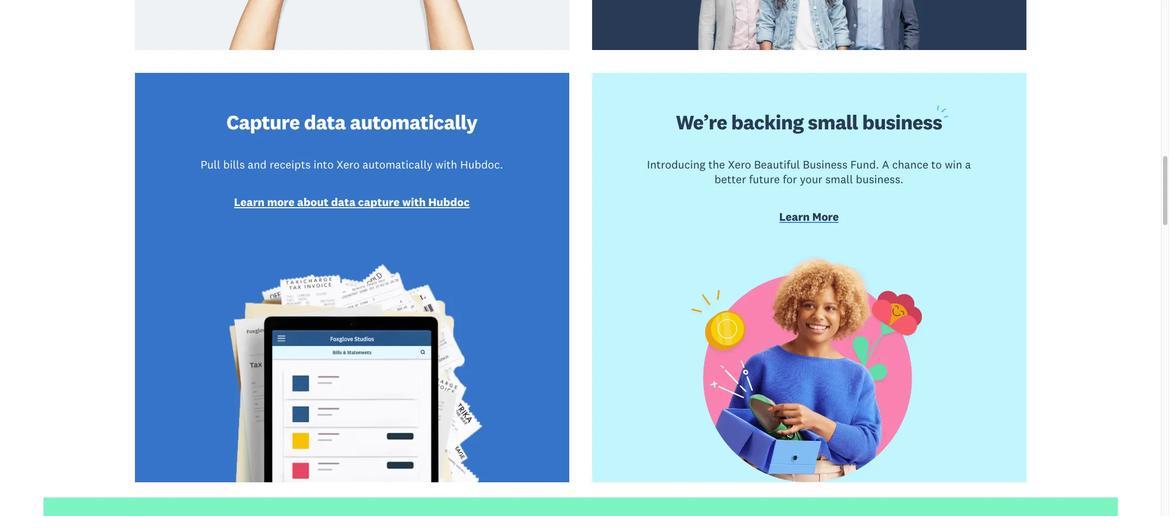 Task type: vqa. For each thing, say whether or not it's contained in the screenshot.
the left the notice
no



Task type: locate. For each thing, give the bounding box(es) containing it.
0 horizontal spatial xero
[[337, 157, 360, 172]]

hubdoc
[[428, 195, 470, 210]]

learn inside learn more link
[[780, 210, 810, 224]]

1 horizontal spatial with
[[436, 157, 457, 172]]

learn more about data capture with hubdoc
[[234, 195, 470, 210]]

with
[[436, 157, 457, 172], [402, 195, 426, 210]]

capture data automatically
[[226, 109, 478, 135]]

xero inside introducing the xero beautiful business fund. a chance to win a better future for your small business.
[[728, 157, 751, 172]]

more
[[813, 210, 839, 224]]

xero right into
[[337, 157, 360, 172]]

into
[[314, 157, 334, 172]]

data
[[304, 109, 346, 135], [331, 195, 356, 210]]

fund.
[[851, 157, 879, 172]]

learn inside learn more about data capture with hubdoc link
[[234, 195, 265, 210]]

small down business
[[826, 172, 853, 187]]

1 vertical spatial learn
[[780, 210, 810, 224]]

with left hubdoc.
[[436, 157, 457, 172]]

0 horizontal spatial with
[[402, 195, 426, 210]]

1 xero from the left
[[337, 157, 360, 172]]

data right about
[[331, 195, 356, 210]]

pull bills and receipts into xero automatically with hubdoc.
[[201, 157, 503, 172]]

learn
[[234, 195, 265, 210], [780, 210, 810, 224]]

0 horizontal spatial learn
[[234, 195, 265, 210]]

business
[[863, 109, 943, 135]]

xero
[[337, 157, 360, 172], [728, 157, 751, 172]]

xero up better
[[728, 157, 751, 172]]

2 xero from the left
[[728, 157, 751, 172]]

business
[[803, 157, 848, 172]]

bills
[[223, 157, 245, 172]]

we're
[[676, 109, 727, 135]]

small
[[808, 109, 858, 135], [826, 172, 853, 187]]

1 vertical spatial small
[[826, 172, 853, 187]]

0 vertical spatial data
[[304, 109, 346, 135]]

1 vertical spatial automatically
[[363, 157, 433, 172]]

about
[[297, 195, 329, 210]]

a retail store owner holds a shoe box and smiles at the camera image
[[684, 247, 935, 483]]

learn more link
[[780, 210, 839, 227]]

a tablet device shows scanned bills and statements over a pile of paperwork image
[[180, 243, 524, 483]]

and
[[248, 157, 267, 172]]

0 vertical spatial learn
[[234, 195, 265, 210]]

with left hubdoc
[[402, 195, 426, 210]]

data up into
[[304, 109, 346, 135]]

1 horizontal spatial xero
[[728, 157, 751, 172]]

capture
[[226, 109, 300, 135]]

0 vertical spatial automatically
[[350, 109, 478, 135]]

hands in a heart shape image
[[226, 0, 478, 50]]

1 horizontal spatial learn
[[780, 210, 810, 224]]

automatically
[[350, 109, 478, 135], [363, 157, 433, 172]]

1 vertical spatial with
[[402, 195, 426, 210]]

small up business
[[808, 109, 858, 135]]



Task type: describe. For each thing, give the bounding box(es) containing it.
learn for data
[[234, 195, 265, 210]]

we're backing small
[[676, 109, 863, 135]]

receipts
[[270, 157, 311, 172]]

more
[[267, 195, 295, 210]]

a
[[966, 157, 972, 172]]

for
[[783, 172, 797, 187]]

learn for backing
[[780, 210, 810, 224]]

0 vertical spatial small
[[808, 109, 858, 135]]

business.
[[856, 172, 904, 187]]

pull
[[201, 157, 220, 172]]

chance
[[893, 157, 929, 172]]

hubdoc.
[[460, 157, 503, 172]]

accountants and bookkeepers standing next to each other image
[[684, 0, 935, 50]]

better
[[715, 172, 746, 187]]

1 vertical spatial data
[[331, 195, 356, 210]]

win
[[945, 157, 963, 172]]

learn more
[[780, 210, 839, 224]]

your
[[800, 172, 823, 187]]

small inside introducing the xero beautiful business fund. a chance to win a better future for your small business.
[[826, 172, 853, 187]]

0 vertical spatial with
[[436, 157, 457, 172]]

a
[[882, 157, 890, 172]]

introducing the xero beautiful business fund. a chance to win a better future for your small business.
[[647, 157, 972, 187]]

introducing
[[647, 157, 706, 172]]

backing
[[732, 109, 804, 135]]

beautiful
[[754, 157, 800, 172]]

the
[[709, 157, 725, 172]]

capture
[[358, 195, 400, 210]]

future
[[749, 172, 780, 187]]

learn more about data capture with hubdoc link
[[234, 195, 470, 212]]

to
[[932, 157, 942, 172]]



